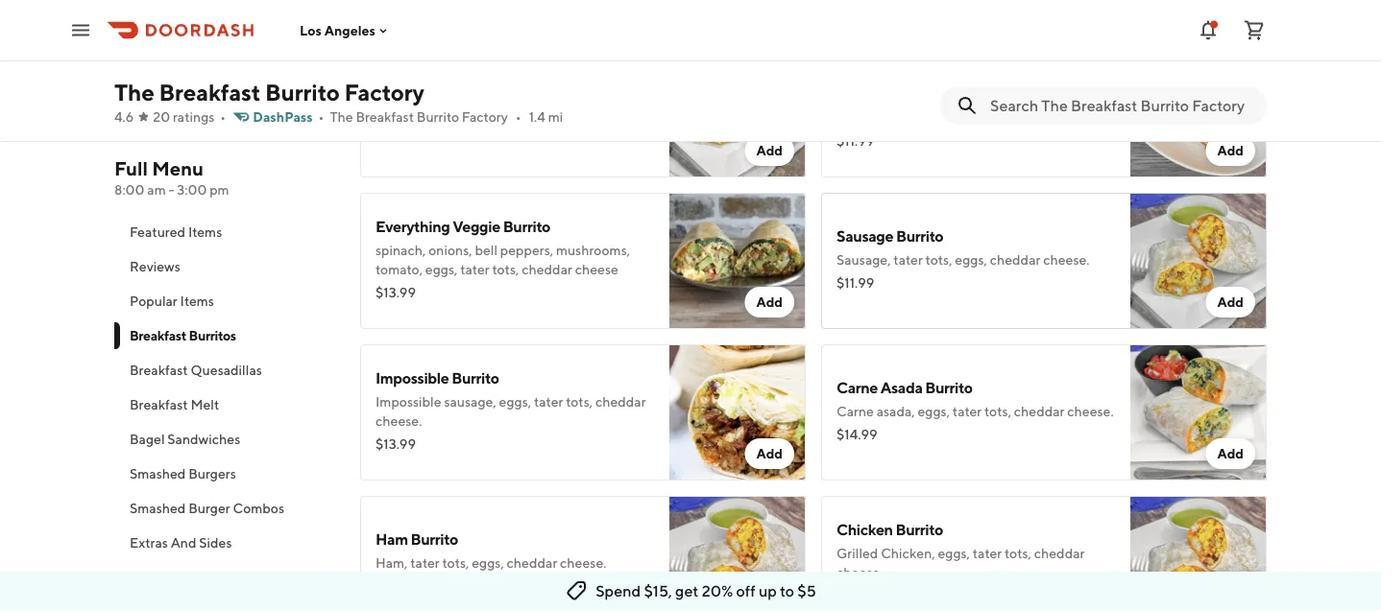 Task type: describe. For each thing, give the bounding box(es) containing it.
featured
[[130, 224, 186, 240]]

2 • from the left
[[319, 109, 324, 125]]

eggs, inside sausage burrito sausage, tater tots, eggs, cheddar cheese. $11.99
[[955, 252, 987, 268]]

1 carne from the top
[[837, 379, 878, 397]]

add button for carne asada burrito
[[1206, 439, 1256, 470]]

cheddar inside bacon burrito bacon, tater tots, eggs, cheddar cheese.
[[517, 100, 567, 116]]

cheddar inside impossible burrito impossible sausage, eggs, tater tots, cheddar cheese. $13.99
[[596, 394, 646, 410]]

add button for impossible burrito
[[745, 439, 794, 470]]

reviews button
[[114, 250, 337, 284]]

grilled
[[837, 546, 878, 562]]

smashed for smashed burger combos
[[130, 501, 186, 517]]

$14.99 inside chicken burrito grilled chicken, eggs, tater tots, cheddar cheese. $14.99
[[837, 588, 878, 604]]

bacon
[[376, 75, 419, 94]]

eggs, inside everything veggie burrito spinach, onions, bell peppers, mushrooms, tomato,  eggs, tater tots, cheddar cheese $13.99
[[425, 262, 458, 278]]

los angeles button
[[300, 22, 391, 38]]

20 ratings •
[[153, 109, 226, 125]]

tater inside everything veggie burrito spinach, onions, bell peppers, mushrooms, tomato,  eggs, tater tots, cheddar cheese $13.99
[[460, 262, 490, 278]]

2 carne from the top
[[837, 404, 874, 420]]

tater inside impossible burrito impossible sausage, eggs, tater tots, cheddar cheese. $13.99
[[534, 394, 563, 410]]

burger
[[188, 501, 230, 517]]

20%
[[702, 583, 733, 601]]

full menu 8:00 am - 3:00 pm
[[114, 158, 229, 198]]

bacon burrito bacon, tater tots, eggs, cheddar cheese.
[[376, 75, 617, 116]]

$11.99 for spanish
[[837, 133, 875, 149]]

breakfast up ratings
[[159, 78, 261, 106]]

cheddar inside ham burrito ham, tater tots, eggs, cheddar cheese. $11.99
[[507, 556, 557, 572]]

tots, inside carne asada burrito carne asada, eggs, tater tots, cheddar cheese. $14.99
[[985, 404, 1012, 420]]

tots, inside sausage burrito sausage, tater tots, eggs, cheddar cheese. $11.99
[[926, 252, 953, 268]]

cheese. inside bacon burrito bacon, tater tots, eggs, cheddar cheese.
[[570, 100, 617, 116]]

eggs, inside spanish pork sausage, tater tots, eggs, cheddar cheese. $11.99
[[1034, 91, 1066, 107]]

tomato,
[[376, 262, 423, 278]]

pm
[[210, 182, 229, 198]]

everything veggie burrito spinach, onions, bell peppers, mushrooms, tomato,  eggs, tater tots, cheddar cheese $13.99
[[376, 218, 630, 301]]

breakfast for breakfast burritos
[[130, 328, 186, 344]]

extras and sides button
[[114, 526, 337, 561]]

burritos
[[189, 328, 236, 344]]

bell
[[475, 243, 498, 258]]

popular items button
[[114, 284, 337, 319]]

tots, inside chicken burrito grilled chicken, eggs, tater tots, cheddar cheese. $14.99
[[1005, 546, 1032, 562]]

bagel
[[130, 432, 165, 448]]

everything veggie burrito image
[[670, 193, 806, 330]]

angeles
[[324, 22, 376, 38]]

ham burrito ham, tater tots, eggs, cheddar cheese. $11.99
[[376, 531, 607, 595]]

pork
[[887, 91, 915, 107]]

chicken
[[837, 521, 893, 539]]

3 • from the left
[[516, 109, 521, 125]]

build your own breakfast burrito image
[[1131, 0, 1267, 26]]

bacon burrito image
[[670, 41, 806, 178]]

sandwiches
[[167, 432, 240, 448]]

ratings
[[173, 109, 215, 125]]

tater inside sausage burrito sausage, tater tots, eggs, cheddar cheese. $11.99
[[894, 252, 923, 268]]

tater inside ham burrito ham, tater tots, eggs, cheddar cheese. $11.99
[[410, 556, 440, 572]]

chicken burrito grilled chicken, eggs, tater tots, cheddar cheese. $14.99
[[837, 521, 1085, 604]]

Item Search search field
[[990, 95, 1252, 116]]

tots, inside everything veggie burrito spinach, onions, bell peppers, mushrooms, tomato,  eggs, tater tots, cheddar cheese $13.99
[[492, 262, 519, 278]]

get
[[675, 583, 699, 601]]

$14.99 inside carne asada burrito carne asada, eggs, tater tots, cheddar cheese. $14.99
[[837, 427, 878, 443]]

burrito inside sausage burrito sausage, tater tots, eggs, cheddar cheese. $11.99
[[896, 227, 944, 245]]

beverages
[[130, 570, 194, 586]]

cheddar inside chicken burrito grilled chicken, eggs, tater tots, cheddar cheese. $14.99
[[1034, 546, 1085, 562]]

popular items
[[130, 293, 214, 309]]

spanish pork sausage, tater tots, eggs, cheddar cheese. $11.99
[[837, 91, 1066, 149]]

burgers
[[188, 466, 236, 482]]

the breakfast burrito factory
[[114, 78, 424, 106]]

cheddar inside sausage burrito sausage, tater tots, eggs, cheddar cheese. $11.99
[[990, 252, 1041, 268]]

1 • from the left
[[220, 109, 226, 125]]

breakfast down bacon
[[356, 109, 414, 125]]

sausage burrito sausage, tater tots, eggs, cheddar cheese. $11.99
[[837, 227, 1090, 291]]

factory for the breakfast burrito factory
[[344, 78, 424, 106]]

cheddar inside everything veggie burrito spinach, onions, bell peppers, mushrooms, tomato,  eggs, tater tots, cheddar cheese $13.99
[[522, 262, 572, 278]]

full
[[114, 158, 148, 180]]

beverages button
[[114, 561, 337, 596]]

tater inside carne asada burrito carne asada, eggs, tater tots, cheddar cheese. $14.99
[[953, 404, 982, 420]]

$5
[[798, 583, 816, 601]]

impossible burrito impossible sausage, eggs, tater tots, cheddar cheese. $13.99
[[376, 369, 646, 452]]

quesadillas
[[191, 363, 262, 378]]

tots, inside ham burrito ham, tater tots, eggs, cheddar cheese. $11.99
[[442, 556, 469, 572]]

sausage,
[[837, 252, 891, 268]]

am
[[147, 182, 166, 198]]

tater inside chicken burrito grilled chicken, eggs, tater tots, cheddar cheese. $14.99
[[973, 546, 1002, 562]]

the breakfast burrito factory • 1.4 mi
[[330, 109, 563, 125]]

3:00
[[177, 182, 207, 198]]

8:00
[[114, 182, 145, 198]]

the for the breakfast burrito factory
[[114, 78, 154, 106]]

1.4
[[529, 109, 545, 125]]

ham burrito image
[[670, 497, 806, 611]]

breakfast melt
[[130, 397, 219, 413]]

everything
[[376, 218, 450, 236]]

off
[[736, 583, 756, 601]]

extras
[[130, 536, 168, 551]]

cheese. inside impossible burrito impossible sausage, eggs, tater tots, cheddar cheese. $13.99
[[376, 414, 422, 429]]

cheese
[[575, 262, 619, 278]]

dashpass
[[253, 109, 313, 125]]

$13.99 inside impossible burrito impossible sausage, eggs, tater tots, cheddar cheese. $13.99
[[376, 437, 416, 452]]

add for sausage burrito
[[1218, 294, 1244, 310]]

featured items button
[[114, 215, 337, 250]]

cheddar inside carne asada burrito carne asada, eggs, tater tots, cheddar cheese. $14.99
[[1014, 404, 1065, 420]]

sides
[[199, 536, 232, 551]]

4.6
[[114, 109, 134, 125]]

sausage
[[837, 227, 894, 245]]

smashed burger combos button
[[114, 492, 337, 526]]

eggs, inside bacon burrito bacon, tater tots, eggs, cheddar cheese.
[[482, 100, 514, 116]]



Task type: vqa. For each thing, say whether or not it's contained in the screenshot.
Smashed
yes



Task type: locate. For each thing, give the bounding box(es) containing it.
add button for sausage burrito
[[1206, 287, 1256, 318]]

$11.99 inside spanish pork sausage, tater tots, eggs, cheddar cheese. $11.99
[[837, 133, 875, 149]]

items
[[188, 224, 222, 240], [180, 293, 214, 309]]

sausage, inside impossible burrito impossible sausage, eggs, tater tots, cheddar cheese. $13.99
[[444, 394, 496, 410]]

2 horizontal spatial •
[[516, 109, 521, 125]]

1 smashed from the top
[[130, 466, 186, 482]]

factory up the breakfast burrito factory • 1.4 mi
[[344, 78, 424, 106]]

factory for the breakfast burrito factory • 1.4 mi
[[462, 109, 508, 125]]

the up 4.6
[[114, 78, 154, 106]]

2 smashed from the top
[[130, 501, 186, 517]]

items up breakfast burritos
[[180, 293, 214, 309]]

breakfast for breakfast quesadillas
[[130, 363, 188, 378]]

tots, inside spanish pork sausage, tater tots, eggs, cheddar cheese. $11.99
[[1005, 91, 1032, 107]]

burrito inside chicken burrito grilled chicken, eggs, tater tots, cheddar cheese. $14.99
[[896, 521, 943, 539]]

spend
[[596, 583, 641, 601]]

cheese.
[[570, 100, 617, 116], [890, 110, 937, 126], [1043, 252, 1090, 268], [1068, 404, 1114, 420], [376, 414, 422, 429], [560, 556, 607, 572], [837, 565, 883, 581]]

breakfast up breakfast melt
[[130, 363, 188, 378]]

burrito inside ham burrito ham, tater tots, eggs, cheddar cheese. $11.99
[[411, 531, 458, 549]]

carne
[[837, 379, 878, 397], [837, 404, 874, 420]]

dashpass •
[[253, 109, 324, 125]]

combos
[[233, 501, 284, 517]]

menu
[[152, 158, 204, 180]]

$11.99 down ham,
[[376, 579, 413, 595]]

2 vertical spatial $11.99
[[376, 579, 413, 595]]

onions,
[[429, 243, 472, 258]]

add for carne asada burrito
[[1218, 446, 1244, 462]]

1 impossible from the top
[[376, 369, 449, 388]]

eggs, inside impossible burrito impossible sausage, eggs, tater tots, cheddar cheese. $13.99
[[499, 394, 531, 410]]

20
[[153, 109, 170, 125]]

smashed
[[130, 466, 186, 482], [130, 501, 186, 517]]

0 vertical spatial smashed
[[130, 466, 186, 482]]

$11.99 inside sausage burrito sausage, tater tots, eggs, cheddar cheese. $11.99
[[837, 275, 875, 291]]

$11.99 down spanish
[[837, 133, 875, 149]]

tater inside spanish pork sausage, tater tots, eggs, cheddar cheese. $11.99
[[973, 91, 1002, 107]]

0 vertical spatial sausage,
[[918, 91, 970, 107]]

burrito
[[421, 75, 469, 94], [265, 78, 340, 106], [417, 109, 459, 125], [503, 218, 551, 236], [896, 227, 944, 245], [452, 369, 499, 388], [925, 379, 973, 397], [896, 521, 943, 539], [411, 531, 458, 549]]

1 horizontal spatial sausage,
[[918, 91, 970, 107]]

ham,
[[376, 556, 408, 572]]

to
[[780, 583, 795, 601]]

breakfast quesadillas button
[[114, 354, 337, 388]]

smashed burger combos
[[130, 501, 284, 517]]

$14.99 down asada,
[[837, 427, 878, 443]]

impossible
[[376, 369, 449, 388], [376, 394, 442, 410]]

eggs, inside chicken burrito grilled chicken, eggs, tater tots, cheddar cheese. $14.99
[[938, 546, 970, 562]]

0 vertical spatial $11.99
[[837, 133, 875, 149]]

0 horizontal spatial sausage,
[[444, 394, 496, 410]]

$15,
[[644, 583, 672, 601]]

0 vertical spatial impossible
[[376, 369, 449, 388]]

1 vertical spatial items
[[180, 293, 214, 309]]

tater inside bacon burrito bacon, tater tots, eggs, cheddar cheese.
[[420, 100, 450, 116]]

tots,
[[1005, 91, 1032, 107], [452, 100, 479, 116], [926, 252, 953, 268], [492, 262, 519, 278], [566, 394, 593, 410], [985, 404, 1012, 420], [1005, 546, 1032, 562], [442, 556, 469, 572]]

breakfast burritos
[[130, 328, 236, 344]]

breakfast melt button
[[114, 388, 337, 423]]

$13.99 down tomato,
[[376, 285, 416, 301]]

add for impossible burrito
[[756, 446, 783, 462]]

los angeles
[[300, 22, 376, 38]]

chicken,
[[881, 546, 935, 562]]

$13.99 inside everything veggie burrito spinach, onions, bell peppers, mushrooms, tomato,  eggs, tater tots, cheddar cheese $13.99
[[376, 285, 416, 301]]

1 horizontal spatial the
[[330, 109, 353, 125]]

1 horizontal spatial •
[[319, 109, 324, 125]]

cheese. inside spanish pork sausage, tater tots, eggs, cheddar cheese. $11.99
[[890, 110, 937, 126]]

1 horizontal spatial factory
[[462, 109, 508, 125]]

carne asada burrito carne asada, eggs, tater tots, cheddar cheese. $14.99
[[837, 379, 1114, 443]]

carne left asada
[[837, 379, 878, 397]]

melt
[[191, 397, 219, 413]]

$11.99 for ham
[[376, 579, 413, 595]]

items inside button
[[180, 293, 214, 309]]

extras and sides
[[130, 536, 232, 551]]

• right ratings
[[220, 109, 226, 125]]

tots, inside bacon burrito bacon, tater tots, eggs, cheddar cheese.
[[452, 100, 479, 116]]

add button for everything veggie burrito
[[745, 287, 794, 318]]

eggs, inside ham burrito ham, tater tots, eggs, cheddar cheese. $11.99
[[472, 556, 504, 572]]

items for featured items
[[188, 224, 222, 240]]

1 vertical spatial carne
[[837, 404, 874, 420]]

carne asada burrito image
[[1131, 345, 1267, 481]]

add button
[[745, 135, 794, 166], [1206, 135, 1256, 166], [745, 287, 794, 318], [1206, 287, 1256, 318], [745, 439, 794, 470], [1206, 439, 1256, 470]]

spend $15, get 20% off up to $5
[[596, 583, 816, 601]]

items for popular items
[[180, 293, 214, 309]]

mi
[[548, 109, 563, 125]]

• right dashpass
[[319, 109, 324, 125]]

the right the dashpass •
[[330, 109, 353, 125]]

$14.99
[[837, 427, 878, 443], [837, 588, 878, 604]]

bagel sandwiches button
[[114, 423, 337, 457]]

up
[[759, 583, 777, 601]]

burrito inside bacon burrito bacon, tater tots, eggs, cheddar cheese.
[[421, 75, 469, 94]]

items inside button
[[188, 224, 222, 240]]

ham
[[376, 531, 408, 549]]

1 vertical spatial sausage,
[[444, 394, 496, 410]]

featured items
[[130, 224, 222, 240]]

0 horizontal spatial •
[[220, 109, 226, 125]]

breakfast inside button
[[130, 363, 188, 378]]

the
[[114, 78, 154, 106], [330, 109, 353, 125]]

1 $14.99 from the top
[[837, 427, 878, 443]]

cheddar inside spanish pork sausage, tater tots, eggs, cheddar cheese. $11.99
[[837, 110, 887, 126]]

factory
[[344, 78, 424, 106], [462, 109, 508, 125]]

tater
[[973, 91, 1002, 107], [420, 100, 450, 116], [894, 252, 923, 268], [460, 262, 490, 278], [534, 394, 563, 410], [953, 404, 982, 420], [973, 546, 1002, 562], [410, 556, 440, 572]]

open menu image
[[69, 19, 92, 42]]

• left 1.4
[[516, 109, 521, 125]]

chorizo burrito image
[[1131, 41, 1267, 178]]

mushrooms,
[[556, 243, 630, 258]]

the for the breakfast burrito factory • 1.4 mi
[[330, 109, 353, 125]]

0 vertical spatial $13.99
[[376, 285, 416, 301]]

cheese. inside ham burrito ham, tater tots, eggs, cheddar cheese. $11.99
[[560, 556, 607, 572]]

breakfast quesadillas
[[130, 363, 262, 378]]

0 horizontal spatial factory
[[344, 78, 424, 106]]

•
[[220, 109, 226, 125], [319, 109, 324, 125], [516, 109, 521, 125]]

$11.99 for sausage
[[837, 275, 875, 291]]

breakfast down "popular"
[[130, 328, 186, 344]]

1 vertical spatial factory
[[462, 109, 508, 125]]

breakfast up bagel
[[130, 397, 188, 413]]

cheese. inside carne asada burrito carne asada, eggs, tater tots, cheddar cheese. $14.99
[[1068, 404, 1114, 420]]

notification bell image
[[1197, 19, 1220, 42]]

smashed burgers button
[[114, 457, 337, 492]]

popular
[[130, 293, 178, 309]]

sausage,
[[918, 91, 970, 107], [444, 394, 496, 410]]

1 vertical spatial $14.99
[[837, 588, 878, 604]]

spanish
[[837, 91, 885, 107]]

asada,
[[877, 404, 915, 420]]

eggs, inside carne asada burrito carne asada, eggs, tater tots, cheddar cheese. $14.99
[[918, 404, 950, 420]]

0 vertical spatial items
[[188, 224, 222, 240]]

$13.99 up ham
[[376, 437, 416, 452]]

bagel sandwiches
[[130, 432, 240, 448]]

1 vertical spatial $13.99
[[376, 437, 416, 452]]

-
[[169, 182, 174, 198]]

2 $14.99 from the top
[[837, 588, 878, 604]]

1 vertical spatial smashed
[[130, 501, 186, 517]]

reviews
[[130, 259, 180, 275]]

impossible burrito image
[[670, 345, 806, 481]]

sausage, inside spanish pork sausage, tater tots, eggs, cheddar cheese. $11.99
[[918, 91, 970, 107]]

and
[[171, 536, 196, 551]]

cheese. inside chicken burrito grilled chicken, eggs, tater tots, cheddar cheese. $14.99
[[837, 565, 883, 581]]

burrito inside impossible burrito impossible sausage, eggs, tater tots, cheddar cheese. $13.99
[[452, 369, 499, 388]]

1 vertical spatial the
[[330, 109, 353, 125]]

$11.99 inside ham burrito ham, tater tots, eggs, cheddar cheese. $11.99
[[376, 579, 413, 595]]

1 vertical spatial impossible
[[376, 394, 442, 410]]

carne left asada,
[[837, 404, 874, 420]]

bacon,
[[376, 100, 418, 116]]

items up reviews button
[[188, 224, 222, 240]]

sausage burrito image
[[1131, 193, 1267, 330]]

1 $13.99 from the top
[[376, 285, 416, 301]]

breakfast
[[159, 78, 261, 106], [356, 109, 414, 125], [130, 328, 186, 344], [130, 363, 188, 378], [130, 397, 188, 413]]

0 vertical spatial the
[[114, 78, 154, 106]]

smashed burgers
[[130, 466, 236, 482]]

los
[[300, 22, 322, 38]]

spinach,
[[376, 243, 426, 258]]

burrito inside carne asada burrito carne asada, eggs, tater tots, cheddar cheese. $14.99
[[925, 379, 973, 397]]

0 vertical spatial carne
[[837, 379, 878, 397]]

cheddar
[[517, 100, 567, 116], [837, 110, 887, 126], [990, 252, 1041, 268], [522, 262, 572, 278], [596, 394, 646, 410], [1014, 404, 1065, 420], [1034, 546, 1085, 562], [507, 556, 557, 572]]

burrito inside everything veggie burrito spinach, onions, bell peppers, mushrooms, tomato,  eggs, tater tots, cheddar cheese $13.99
[[503, 218, 551, 236]]

smashed down bagel
[[130, 466, 186, 482]]

asada
[[881, 379, 923, 397]]

peppers,
[[500, 243, 553, 258]]

eggs,
[[1034, 91, 1066, 107], [482, 100, 514, 116], [955, 252, 987, 268], [425, 262, 458, 278], [499, 394, 531, 410], [918, 404, 950, 420], [938, 546, 970, 562], [472, 556, 504, 572]]

2 impossible from the top
[[376, 394, 442, 410]]

$14.99 down grilled
[[837, 588, 878, 604]]

breakfast for breakfast melt
[[130, 397, 188, 413]]

tots, inside impossible burrito impossible sausage, eggs, tater tots, cheddar cheese. $13.99
[[566, 394, 593, 410]]

0 vertical spatial factory
[[344, 78, 424, 106]]

smashed up extras
[[130, 501, 186, 517]]

0 vertical spatial $14.99
[[837, 427, 878, 443]]

add for everything veggie burrito
[[756, 294, 783, 310]]

smashed for smashed burgers
[[130, 466, 186, 482]]

veggie
[[453, 218, 500, 236]]

chicken burrito image
[[1131, 497, 1267, 611]]

cheese. inside sausage burrito sausage, tater tots, eggs, cheddar cheese. $11.99
[[1043, 252, 1090, 268]]

0 horizontal spatial the
[[114, 78, 154, 106]]

2 $13.99 from the top
[[376, 437, 416, 452]]

factory left 1.4
[[462, 109, 508, 125]]

$11.99 down "sausage,"
[[837, 275, 875, 291]]

add
[[756, 143, 783, 159], [1218, 143, 1244, 159], [756, 294, 783, 310], [1218, 294, 1244, 310], [756, 446, 783, 462], [1218, 446, 1244, 462]]

0 items, open order cart image
[[1243, 19, 1266, 42]]

breakfast inside breakfast melt button
[[130, 397, 188, 413]]

1 vertical spatial $11.99
[[837, 275, 875, 291]]



